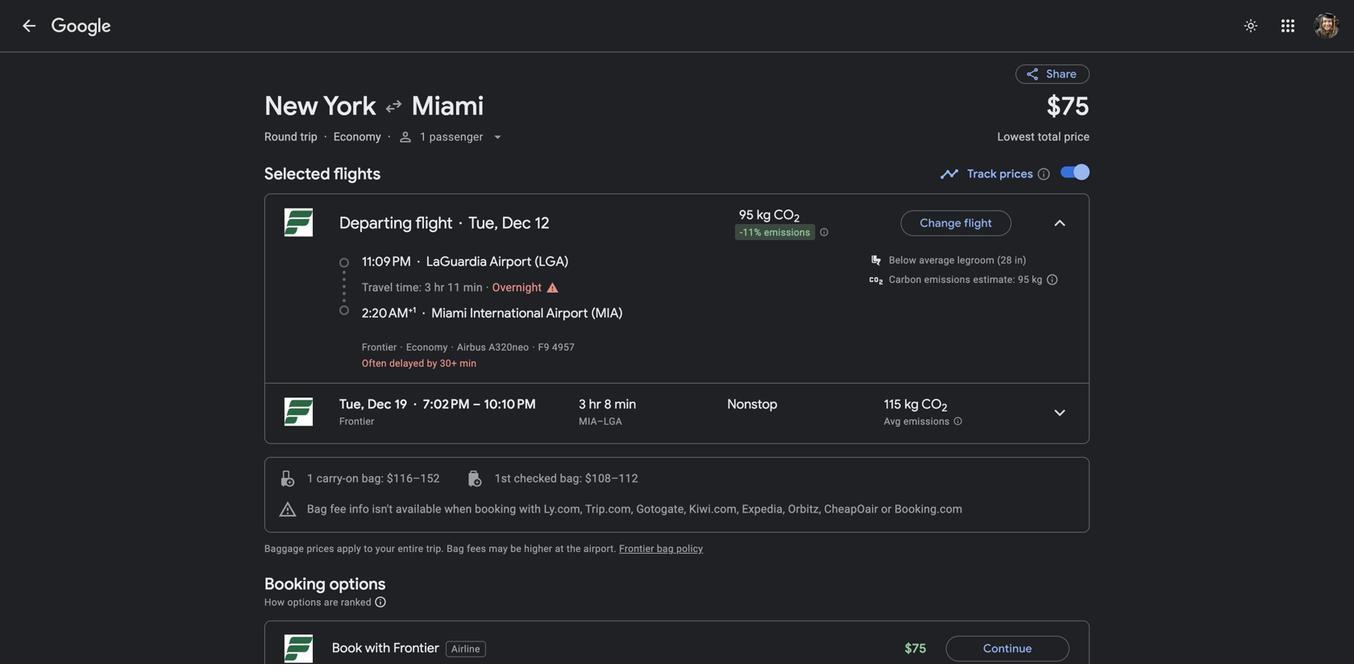 Task type: describe. For each thing, give the bounding box(es) containing it.
11%
[[743, 227, 762, 238]]

1 for 1 passenger
[[420, 130, 426, 143]]

1 vertical spatial airport
[[546, 305, 588, 322]]

delayed
[[389, 358, 424, 369]]

airbus
[[457, 342, 486, 353]]

travel time: 3 hr 11 min
[[362, 281, 483, 294]]

0 horizontal spatial bag
[[307, 503, 327, 516]]

may
[[489, 544, 508, 555]]

how options are ranked
[[264, 597, 374, 608]]

tue, for tue, dec 19
[[339, 396, 364, 413]]

share
[[1047, 67, 1077, 81]]

higher
[[524, 544, 553, 555]]

Departure time: 7:02 PM. text field
[[423, 396, 470, 413]]

return flight on tuesday, december 19. leaves miami international airport at 7:02 pm on tuesday, december 19 and arrives at laguardia airport at 10:10 pm on tuesday, december 19. element
[[339, 396, 536, 413]]

booking
[[264, 574, 326, 595]]

1 vertical spatial bag
[[447, 544, 464, 555]]

$75 for $75 lowest total price
[[1047, 90, 1090, 123]]

1 passenger button
[[391, 118, 512, 156]]

hr inside 3 hr 8 min mia – lga
[[589, 396, 601, 413]]

at
[[555, 544, 564, 555]]

$75 lowest total price
[[998, 90, 1090, 143]]

airport.
[[584, 544, 617, 555]]

isn't
[[372, 503, 393, 516]]

a320neo
[[489, 342, 529, 353]]

laguardia airport (lga)
[[426, 254, 569, 270]]

entire
[[398, 544, 424, 555]]

average
[[919, 255, 955, 266]]

change
[[920, 216, 962, 231]]

orbitz,
[[788, 503, 821, 516]]

price
[[1064, 130, 1090, 143]]

selected flights
[[264, 164, 381, 184]]

international
[[470, 305, 544, 322]]

(lga)
[[535, 254, 569, 270]]

$75 for $75
[[905, 641, 927, 657]]

115
[[884, 396, 902, 413]]

new
[[264, 90, 318, 123]]

Arrival time: 2:20 AM on  Wednesday, December 13. text field
[[362, 305, 416, 322]]

cheapoair
[[824, 503, 878, 516]]

avg
[[884, 416, 901, 427]]

book
[[332, 640, 362, 657]]

$108–112
[[585, 472, 638, 485]]

ranked
[[341, 597, 372, 608]]

fee
[[330, 503, 346, 516]]

prices for baggage
[[307, 544, 334, 555]]

1 for 1 carry-on bag: $116–152
[[307, 472, 314, 485]]

booking
[[475, 503, 516, 516]]

lga
[[604, 416, 622, 427]]

economy inside list
[[406, 342, 448, 353]]

1 passenger
[[420, 130, 483, 143]]

kg for 115 kg co
[[905, 396, 919, 413]]

learn more about booking options element
[[374, 593, 387, 611]]

mia
[[579, 416, 597, 427]]

miami for miami international airport (mia)
[[432, 305, 467, 322]]

trip
[[300, 130, 318, 143]]

+1
[[408, 305, 416, 315]]

bag fee info isn't available when booking with ly.com, trip.com, gotogate, kiwi.com, expedia, orbitz, cheapoair or booking.com
[[307, 503, 963, 516]]

booking options
[[264, 574, 386, 595]]

options for booking
[[329, 574, 386, 595]]

tue, for tue, dec 12
[[469, 213, 498, 233]]

main content containing new york
[[264, 52, 1101, 664]]

are
[[324, 597, 338, 608]]

carbon emissions estimate: 95 kilograms element
[[889, 274, 1043, 286]]

round trip
[[264, 130, 318, 143]]

Departure time: 11:09 PM. text field
[[362, 254, 411, 270]]

30+
[[440, 358, 457, 369]]

bag
[[657, 544, 674, 555]]

go back image
[[19, 16, 39, 35]]

carry-
[[317, 472, 346, 485]]

overnight
[[492, 281, 542, 294]]

total
[[1038, 130, 1061, 143]]

1 horizontal spatial  image
[[486, 281, 489, 294]]

change flight
[[920, 216, 992, 231]]

1 vertical spatial with
[[365, 640, 390, 657]]

policy
[[677, 544, 703, 555]]

min inside 3 hr 8 min mia – lga
[[615, 396, 636, 413]]

kg for 95 kg co
[[757, 207, 771, 223]]

miami international airport (mia)
[[432, 305, 623, 322]]

95 inside 95 kg co 2
[[739, 207, 754, 223]]

on
[[346, 472, 359, 485]]

york
[[323, 90, 376, 123]]

in)
[[1015, 255, 1027, 266]]

1 carry-on bag costs between 116 us dollars and 152 us dollars element
[[278, 469, 440, 489]]

airline
[[451, 644, 480, 655]]

co for 115 kg co
[[922, 396, 942, 413]]

nonstop flight. element
[[728, 396, 778, 415]]

passenger
[[429, 130, 483, 143]]

12
[[535, 213, 550, 233]]

how
[[264, 597, 285, 608]]

115 kg co 2
[[884, 396, 948, 415]]

-11% emissions
[[740, 227, 811, 238]]

1st
[[495, 472, 511, 485]]

total duration 3 hr 8 min. element
[[579, 396, 728, 415]]

(28
[[997, 255, 1012, 266]]

time:
[[396, 281, 422, 294]]

1 horizontal spatial 95
[[1018, 274, 1029, 286]]

share button
[[1016, 64, 1090, 84]]

your
[[376, 544, 395, 555]]

departing
[[339, 213, 412, 233]]

75 us dollars element
[[1047, 90, 1090, 123]]

ly.com,
[[544, 503, 583, 516]]

0 horizontal spatial  image
[[388, 130, 391, 143]]

travel
[[362, 281, 393, 294]]



Task type: locate. For each thing, give the bounding box(es) containing it.
95
[[739, 207, 754, 223], [1018, 274, 1029, 286]]

new york
[[264, 90, 376, 123]]

2
[[794, 212, 800, 225], [942, 401, 948, 415]]

kg right 'estimate:'
[[1032, 274, 1043, 286]]

1 vertical spatial tue,
[[339, 396, 364, 413]]

trip.com,
[[585, 503, 633, 516]]

1 horizontal spatial co
[[922, 396, 942, 413]]

0 horizontal spatial economy
[[334, 130, 381, 143]]

$116–152
[[387, 472, 440, 485]]

0 horizontal spatial kg
[[757, 207, 771, 223]]

0 vertical spatial $75
[[1047, 90, 1090, 123]]

prices left apply
[[307, 544, 334, 555]]

0 vertical spatial co
[[774, 207, 794, 223]]

checked
[[514, 472, 557, 485]]

0 horizontal spatial  image
[[324, 130, 327, 143]]

 image down laguardia airport (lga)
[[486, 281, 489, 294]]

first checked bag costs between 108 us dollars and 112 us dollars element
[[466, 469, 638, 489]]

10:10 pm
[[484, 396, 536, 413]]

hr left 11
[[434, 281, 445, 294]]

f9 4957
[[538, 342, 575, 353]]

0 vertical spatial dec
[[502, 213, 531, 233]]

frontier up often
[[362, 342, 397, 353]]

1 vertical spatial 3
[[579, 396, 586, 413]]

min right 11
[[463, 281, 483, 294]]

often
[[362, 358, 387, 369]]

flight up "laguardia"
[[416, 213, 453, 233]]

0 vertical spatial 2
[[794, 212, 800, 225]]

lowest
[[998, 130, 1035, 143]]

0 vertical spatial airport
[[490, 254, 532, 270]]

bag:
[[362, 472, 384, 485], [560, 472, 582, 485]]

0 horizontal spatial with
[[365, 640, 390, 657]]

book with frontier
[[332, 640, 439, 657]]

track prices
[[968, 167, 1034, 181]]

to
[[364, 544, 373, 555]]

tue, down often
[[339, 396, 364, 413]]

1 horizontal spatial flight
[[964, 216, 992, 231]]

2 vertical spatial min
[[615, 396, 636, 413]]

options for how
[[287, 597, 321, 608]]

min down airbus
[[460, 358, 477, 369]]

nonstop
[[728, 396, 778, 413]]

0 horizontal spatial 95
[[739, 207, 754, 223]]

11:09 pm
[[362, 254, 411, 270]]

kg inside 95 kg co 2
[[757, 207, 771, 223]]

kg up -11% emissions
[[757, 207, 771, 223]]

options down booking
[[287, 597, 321, 608]]

0 horizontal spatial co
[[774, 207, 794, 223]]

hr left 8
[[589, 396, 601, 413]]

loading results progress bar
[[0, 52, 1354, 55]]

frontier down tue, dec 19
[[339, 416, 374, 427]]

0 horizontal spatial –
[[473, 396, 481, 413]]

2 for 95 kg co
[[794, 212, 800, 225]]

frontier bag policy link
[[619, 544, 703, 555]]

1 bag: from the left
[[362, 472, 384, 485]]

0 horizontal spatial 3
[[425, 281, 431, 294]]

1 horizontal spatial kg
[[905, 396, 919, 413]]

laguardia
[[426, 254, 487, 270]]

emissions for carbon emissions estimate: 95 kg
[[924, 274, 971, 286]]

dec left 19
[[368, 396, 392, 413]]

0 horizontal spatial airport
[[490, 254, 532, 270]]

2 vertical spatial  image
[[451, 342, 454, 353]]

0 vertical spatial options
[[329, 574, 386, 595]]

1 vertical spatial options
[[287, 597, 321, 608]]

trip.
[[426, 544, 444, 555]]

main content
[[264, 52, 1101, 664]]

or
[[881, 503, 892, 516]]

2 up 'avg emissions'
[[942, 401, 948, 415]]

list containing departing flight
[[265, 194, 1089, 444]]

tue, up laguardia airport (lga)
[[469, 213, 498, 233]]

bag: inside first checked bag costs between 108 us dollars and 112 us dollars element
[[560, 472, 582, 485]]

95 kg co 2
[[739, 207, 800, 225]]

kg inside 115 kg co 2
[[905, 396, 919, 413]]

tue, dec 12
[[469, 213, 550, 233]]

0 vertical spatial kg
[[757, 207, 771, 223]]

expedia,
[[742, 503, 785, 516]]

1 horizontal spatial with
[[519, 503, 541, 516]]

1 horizontal spatial economy
[[406, 342, 448, 353]]

when
[[444, 503, 472, 516]]

1 vertical spatial 1
[[307, 472, 314, 485]]

0 horizontal spatial flight
[[416, 213, 453, 233]]

kg up 'avg emissions'
[[905, 396, 919, 413]]

options
[[329, 574, 386, 595], [287, 597, 321, 608]]

airport up f9 4957
[[546, 305, 588, 322]]

0 vertical spatial tue,
[[469, 213, 498, 233]]

emissions down 95 kg co 2
[[764, 227, 811, 238]]

$75 inside $75 lowest total price
[[1047, 90, 1090, 123]]

bag: up ly.com,
[[560, 472, 582, 485]]

1 vertical spatial min
[[460, 358, 477, 369]]

3
[[425, 281, 431, 294], [579, 396, 586, 413]]

0 horizontal spatial $75
[[905, 641, 927, 657]]

1 vertical spatial co
[[922, 396, 942, 413]]

2:20 am
[[362, 305, 408, 322]]

1 horizontal spatial bag:
[[560, 472, 582, 485]]

1
[[420, 130, 426, 143], [307, 472, 314, 485]]

 image
[[324, 130, 327, 143], [459, 214, 462, 233], [451, 342, 454, 353]]

selected
[[264, 164, 330, 184]]

2 horizontal spatial kg
[[1032, 274, 1043, 286]]

 image up "laguardia"
[[459, 214, 462, 233]]

0 horizontal spatial dec
[[368, 396, 392, 413]]

co up 'avg emissions'
[[922, 396, 942, 413]]

0 horizontal spatial 2
[[794, 212, 800, 225]]

economy down "york"
[[334, 130, 381, 143]]

1 vertical spatial kg
[[1032, 274, 1043, 286]]

0 vertical spatial with
[[519, 503, 541, 516]]

2 inside 95 kg co 2
[[794, 212, 800, 225]]

flight for change flight
[[964, 216, 992, 231]]

change appearance image
[[1232, 6, 1271, 45]]

flight
[[416, 213, 453, 233], [964, 216, 992, 231]]

be
[[511, 544, 522, 555]]

continue
[[983, 642, 1032, 656]]

1 vertical spatial prices
[[307, 544, 334, 555]]

tue, dec 19
[[339, 396, 407, 413]]

1 horizontal spatial 3
[[579, 396, 586, 413]]

3 up mia
[[579, 396, 586, 413]]

2 vertical spatial kg
[[905, 396, 919, 413]]

economy
[[334, 130, 381, 143], [406, 342, 448, 353]]

0 vertical spatial –
[[473, 396, 481, 413]]

below
[[889, 255, 917, 266]]

0 horizontal spatial tue,
[[339, 396, 364, 413]]

0 vertical spatial min
[[463, 281, 483, 294]]

1 vertical spatial –
[[597, 416, 604, 427]]

1 horizontal spatial –
[[597, 416, 604, 427]]

3 hr 8 min mia – lga
[[579, 396, 636, 427]]

legroom
[[958, 255, 995, 266]]

change flight button
[[901, 204, 1012, 243]]

flight for departing flight
[[416, 213, 453, 233]]

list
[[265, 194, 1089, 444]]

1 vertical spatial $75
[[905, 641, 927, 657]]

11
[[448, 281, 461, 294]]

learn more about tracked prices image
[[1037, 167, 1051, 181]]

often delayed by 30+ min
[[362, 358, 477, 369]]

0 vertical spatial prices
[[1000, 167, 1034, 181]]

apply
[[337, 544, 361, 555]]

0 horizontal spatial 1
[[307, 472, 314, 485]]

-
[[740, 227, 743, 238]]

dec for 12
[[502, 213, 531, 233]]

1 horizontal spatial tue,
[[469, 213, 498, 233]]

– right '7:02 pm'
[[473, 396, 481, 413]]

options up "ranked"
[[329, 574, 386, 595]]

0 vertical spatial  image
[[388, 130, 391, 143]]

0 horizontal spatial bag:
[[362, 472, 384, 485]]

airport up overnight
[[490, 254, 532, 270]]

19
[[395, 396, 407, 413]]

1 vertical spatial emissions
[[924, 274, 971, 286]]

1 vertical spatial hr
[[589, 396, 601, 413]]

0 vertical spatial economy
[[334, 130, 381, 143]]

miami for miami
[[412, 90, 484, 123]]

learn more about booking options image
[[374, 596, 387, 609]]

1 vertical spatial economy
[[406, 342, 448, 353]]

2 up -11% emissions
[[794, 212, 800, 225]]

baggage
[[264, 544, 304, 555]]

bag: inside "1 carry-on bag costs between 116 us dollars and 152 us dollars" element
[[362, 472, 384, 485]]

bag left fee
[[307, 503, 327, 516]]

0 vertical spatial 1
[[420, 130, 426, 143]]

3 right 'time:'
[[425, 281, 431, 294]]

– inside 3 hr 8 min mia – lga
[[597, 416, 604, 427]]

frontier left airline
[[394, 640, 439, 657]]

avg emissions
[[884, 416, 950, 427]]

1 vertical spatial 95
[[1018, 274, 1029, 286]]

Arrival time: 10:10 PM. text field
[[484, 396, 536, 413]]

0 horizontal spatial hr
[[434, 281, 445, 294]]

tue,
[[469, 213, 498, 233], [339, 396, 364, 413]]

1 horizontal spatial airport
[[546, 305, 588, 322]]

1 vertical spatial dec
[[368, 396, 392, 413]]

 image
[[388, 130, 391, 143], [486, 281, 489, 294]]

1 horizontal spatial bag
[[447, 544, 464, 555]]

round
[[264, 130, 297, 143]]

0 vertical spatial 3
[[425, 281, 431, 294]]

co inside 95 kg co 2
[[774, 207, 794, 223]]

 image up 30+
[[451, 342, 454, 353]]

with down 'checked'
[[519, 503, 541, 516]]

departing flight
[[339, 213, 453, 233]]

1 horizontal spatial $75
[[1047, 90, 1090, 123]]

1 left 'passenger'
[[420, 130, 426, 143]]

1 vertical spatial miami
[[432, 305, 467, 322]]

co inside 115 kg co 2
[[922, 396, 942, 413]]

dec
[[502, 213, 531, 233], [368, 396, 392, 413]]

1 left carry-
[[307, 472, 314, 485]]

1 horizontal spatial  image
[[451, 342, 454, 353]]

0 vertical spatial miami
[[412, 90, 484, 123]]

$75
[[1047, 90, 1090, 123], [905, 641, 927, 657]]

dec left 12
[[502, 213, 531, 233]]

flight up the legroom
[[964, 216, 992, 231]]

emissions down 115 kg co 2
[[904, 416, 950, 427]]

0 vertical spatial hr
[[434, 281, 445, 294]]

available
[[396, 503, 442, 516]]

1 vertical spatial 2
[[942, 401, 948, 415]]

1 horizontal spatial 2
[[942, 401, 948, 415]]

1 horizontal spatial 1
[[420, 130, 426, 143]]

2 horizontal spatial  image
[[459, 214, 462, 233]]

2 for 115 kg co
[[942, 401, 948, 415]]

carbon emissions estimate: 95 kg
[[889, 274, 1043, 286]]

None text field
[[998, 90, 1090, 158]]

1 carry-on bag: $116–152
[[307, 472, 440, 485]]

95 down in)
[[1018, 274, 1029, 286]]

list inside main content
[[265, 194, 1089, 444]]

2 bag: from the left
[[560, 472, 582, 485]]

1 vertical spatial  image
[[459, 214, 462, 233]]

 image left 1 passenger
[[388, 130, 391, 143]]

0 vertical spatial  image
[[324, 130, 327, 143]]

emissions for avg emissions
[[904, 416, 950, 427]]

–
[[473, 396, 481, 413], [597, 416, 604, 427]]

0 horizontal spatial options
[[287, 597, 321, 608]]

1 vertical spatial  image
[[486, 281, 489, 294]]

2 inside 115 kg co 2
[[942, 401, 948, 415]]

airbus a320neo
[[457, 342, 529, 353]]

dec for 19
[[368, 396, 392, 413]]

1 horizontal spatial hr
[[589, 396, 601, 413]]

kiwi.com,
[[689, 503, 739, 516]]

co up -11% emissions
[[774, 207, 794, 223]]

bag
[[307, 503, 327, 516], [447, 544, 464, 555]]

prices
[[1000, 167, 1034, 181], [307, 544, 334, 555]]

0 vertical spatial 95
[[739, 207, 754, 223]]

0 horizontal spatial prices
[[307, 544, 334, 555]]

track
[[968, 167, 997, 181]]

prices left learn more about tracked prices image
[[1000, 167, 1034, 181]]

 image right trip
[[324, 130, 327, 143]]

emissions down below average legroom (28 in)
[[924, 274, 971, 286]]

0 vertical spatial bag
[[307, 503, 327, 516]]

estimate:
[[973, 274, 1016, 286]]

New York to Miami and back text field
[[264, 90, 978, 123]]

bag right "trip."
[[447, 544, 464, 555]]

bag: right on
[[362, 472, 384, 485]]

1 horizontal spatial options
[[329, 574, 386, 595]]

min right 8
[[615, 396, 636, 413]]

2 vertical spatial emissions
[[904, 416, 950, 427]]

flight details. return flight on tuesday, december 19. leaves miami international airport at 7:02 pm on tuesday, december 19 and arrives at laguardia airport at 10:10 pm on tuesday, december 19. image
[[1041, 394, 1079, 432]]

1 inside "popup button"
[[420, 130, 426, 143]]

flight inside button
[[964, 216, 992, 231]]

miami down 11
[[432, 305, 467, 322]]

co for 95 kg co
[[774, 207, 794, 223]]

95 up -
[[739, 207, 754, 223]]

economy up by
[[406, 342, 448, 353]]

3 inside 3 hr 8 min mia – lga
[[579, 396, 586, 413]]

2:20 am +1
[[362, 305, 416, 322]]

– down total duration 3 hr 8 min. element
[[597, 416, 604, 427]]

1 horizontal spatial prices
[[1000, 167, 1034, 181]]

prices for track
[[1000, 167, 1034, 181]]

1 horizontal spatial dec
[[502, 213, 531, 233]]

fees
[[467, 544, 486, 555]]

miami inside list
[[432, 305, 467, 322]]

miami
[[412, 90, 484, 123], [432, 305, 467, 322]]

frontier
[[362, 342, 397, 353], [339, 416, 374, 427], [619, 544, 654, 555], [394, 640, 439, 657]]

with right book
[[365, 640, 390, 657]]

8
[[604, 396, 612, 413]]

below average legroom (28 in)
[[889, 255, 1027, 266]]

miami up 1 passenger
[[412, 90, 484, 123]]

frontier left the bag
[[619, 544, 654, 555]]

75 US dollars text field
[[905, 641, 927, 657]]

0 vertical spatial emissions
[[764, 227, 811, 238]]

none text field containing $75
[[998, 90, 1090, 158]]



Task type: vqa. For each thing, say whether or not it's contained in the screenshot.
Track Prices
yes



